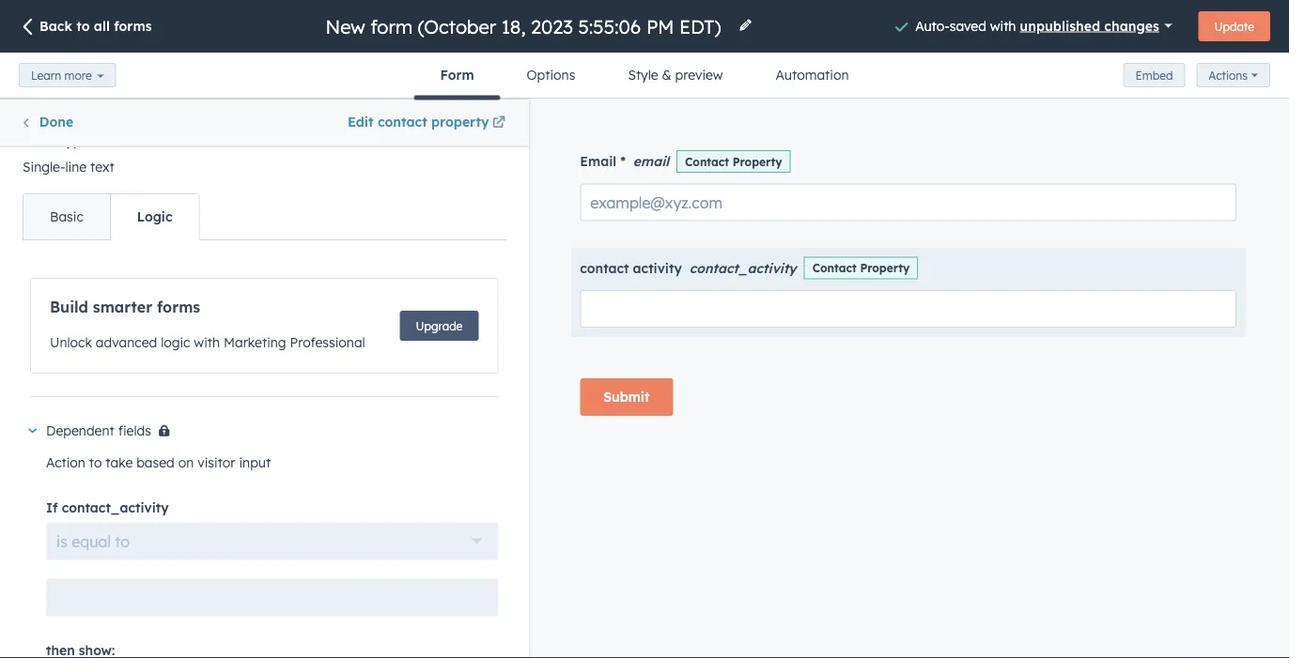 Task type: describe. For each thing, give the bounding box(es) containing it.
if contact_activity
[[46, 499, 169, 516]]

0 horizontal spatial with
[[194, 334, 220, 351]]

action
[[46, 454, 85, 471]]

changes
[[1104, 17, 1159, 34]]

form for form
[[440, 67, 474, 83]]

fields
[[61, 160, 99, 176]]

with inside page section element
[[990, 17, 1016, 34]]

actions
[[1209, 68, 1248, 82]]

1 vertical spatial single-
[[88, 320, 124, 334]]

0 vertical spatial text
[[90, 159, 114, 175]]

single
[[359, 320, 391, 334]]

link opens in a new window image
[[492, 112, 506, 135]]

checkboxes
[[95, 473, 159, 487]]

&
[[662, 67, 671, 83]]

existing properties
[[74, 114, 190, 130]]

0 horizontal spatial line
[[65, 159, 87, 175]]

all
[[94, 18, 110, 34]]

field
[[23, 132, 54, 149]]

back to all forms link
[[19, 17, 152, 38]]

link opens in a new window image
[[492, 117, 506, 130]]

properties
[[127, 114, 190, 130]]

on
[[178, 454, 194, 471]]

create
[[359, 114, 403, 130]]

learn more button
[[19, 63, 116, 87]]

is equal to button
[[46, 523, 498, 560]]

done button
[[20, 111, 74, 135]]

unpublished
[[1020, 17, 1100, 34]]

type
[[58, 132, 89, 149]]

style & preview
[[628, 67, 723, 83]]

1 vertical spatial single-line text
[[88, 320, 166, 334]]

create new
[[359, 114, 433, 130]]

auto-saved with
[[915, 17, 1020, 34]]

automation button
[[749, 53, 875, 98]]

options button
[[500, 53, 602, 98]]

existing properties button
[[1, 100, 264, 145]]

forms inside "link"
[[114, 18, 152, 34]]

style & preview button
[[602, 53, 749, 98]]

form for form fields
[[23, 160, 57, 176]]

update
[[1214, 19, 1254, 33]]

logic link
[[110, 194, 199, 240]]

field type
[[23, 132, 89, 149]]

upgrade button
[[400, 311, 479, 341]]

edit contact property
[[348, 114, 489, 130]]

property
[[431, 114, 489, 130]]

form button
[[414, 53, 500, 100]]

style
[[628, 67, 658, 83]]

1 horizontal spatial forms
[[157, 298, 200, 317]]

number
[[243, 320, 286, 334]]

dependent
[[46, 423, 114, 439]]

to for take
[[89, 454, 102, 471]]

caret image
[[28, 429, 37, 433]]

update button
[[1198, 11, 1270, 41]]

back to all forms
[[39, 18, 152, 34]]

learn
[[31, 68, 61, 82]]

edit
[[348, 114, 374, 130]]



Task type: locate. For each thing, give the bounding box(es) containing it.
2 vertical spatial to
[[115, 532, 130, 551]]

with
[[990, 17, 1016, 34], [194, 334, 220, 351]]

tab list containing basic
[[23, 194, 200, 241]]

navigation containing existing properties
[[0, 99, 528, 146]]

0 vertical spatial to
[[76, 18, 90, 34]]

1 vertical spatial line
[[124, 320, 143, 334]]

new
[[407, 114, 433, 130]]

0 horizontal spatial form
[[23, 160, 57, 176]]

single- down field
[[23, 159, 65, 175]]

none field inside page section element
[[324, 14, 727, 39]]

form inside button
[[440, 67, 474, 83]]

marketing
[[224, 334, 286, 351]]

unlock advanced logic with marketing professional
[[50, 334, 365, 351]]

page section element
[[0, 0, 1289, 100]]

tab list
[[23, 194, 200, 241]]

take
[[106, 454, 133, 471]]

form down field
[[23, 160, 57, 176]]

learn more
[[31, 68, 92, 82]]

input
[[239, 454, 271, 471]]

0 vertical spatial forms
[[114, 18, 152, 34]]

automation
[[776, 67, 849, 83]]

None field
[[324, 14, 727, 39]]

0 vertical spatial single-
[[23, 159, 65, 175]]

done
[[39, 114, 74, 130]]

1 horizontal spatial with
[[990, 17, 1016, 34]]

0 vertical spatial with
[[990, 17, 1016, 34]]

create new button
[[264, 100, 527, 145]]

saved
[[950, 17, 986, 34]]

contact_activity down "more"
[[23, 91, 125, 108]]

preview
[[675, 67, 723, 83]]

equal
[[72, 532, 111, 551]]

embed button
[[1123, 63, 1185, 87]]

smarter
[[93, 298, 152, 317]]

form up property
[[440, 67, 474, 83]]

line up advanced
[[124, 320, 143, 334]]

to left take
[[89, 454, 102, 471]]

to inside "link"
[[76, 18, 90, 34]]

line
[[65, 159, 87, 175], [124, 320, 143, 334]]

navigation containing form
[[414, 53, 875, 100]]

single-line text
[[23, 159, 114, 175], [88, 320, 166, 334]]

embed
[[1136, 68, 1173, 82]]

1 vertical spatial to
[[89, 454, 102, 471]]

......        ......
[[115, 227, 139, 253], [253, 227, 276, 253], [390, 227, 413, 253], [115, 379, 139, 406], [253, 379, 276, 406], [390, 379, 413, 406], [115, 532, 139, 558], [253, 532, 276, 558], [390, 532, 413, 558]]

single- up advanced
[[88, 320, 124, 334]]

0 vertical spatial single-line text
[[23, 159, 114, 175]]

0 vertical spatial line
[[65, 159, 87, 175]]

contact
[[378, 114, 427, 130]]

single checkbox
[[359, 320, 444, 334]]

based
[[136, 454, 175, 471]]

professional
[[290, 334, 365, 351]]

forms up logic
[[157, 298, 200, 317]]

is
[[56, 532, 67, 551]]

to left all
[[76, 18, 90, 34]]

single-
[[23, 159, 65, 175], [88, 320, 124, 334]]

visitor
[[197, 454, 235, 471]]

more
[[64, 68, 92, 82]]

0 vertical spatial contact_activity
[[23, 91, 125, 108]]

contact_activity
[[23, 91, 125, 108], [62, 499, 169, 516]]

existing
[[74, 114, 123, 130]]

with right logic
[[194, 334, 220, 351]]

unpublished changes
[[1020, 17, 1159, 34]]

None text field
[[46, 579, 498, 617]]

line down type in the left top of the page
[[65, 159, 87, 175]]

1 horizontal spatial text
[[146, 320, 166, 334]]

upgrade
[[416, 319, 463, 333]]

1 vertical spatial with
[[194, 334, 220, 351]]

advanced
[[96, 334, 157, 351]]

unpublished changes button
[[1020, 12, 1172, 39]]

navigation inside page section element
[[414, 53, 875, 100]]

0 horizontal spatial single-
[[23, 159, 65, 175]]

0 vertical spatial form
[[440, 67, 474, 83]]

options
[[527, 67, 575, 83]]

0 horizontal spatial forms
[[114, 18, 152, 34]]

1 horizontal spatial line
[[124, 320, 143, 334]]

1 horizontal spatial form
[[440, 67, 474, 83]]

text
[[90, 159, 114, 175], [146, 320, 166, 334]]

dependent fields button
[[28, 420, 498, 444]]

single-line text up advanced
[[88, 320, 166, 334]]

logic
[[161, 334, 190, 351]]

1 vertical spatial text
[[146, 320, 166, 334]]

1 vertical spatial form
[[23, 160, 57, 176]]

form fields
[[23, 160, 99, 176]]

forms
[[114, 18, 152, 34], [157, 298, 200, 317]]

form
[[440, 67, 474, 83], [23, 160, 57, 176]]

build smarter forms
[[50, 298, 200, 317]]

action to take based on visitor input
[[46, 454, 271, 471]]

with right saved
[[990, 17, 1016, 34]]

navigation
[[414, 53, 875, 100], [0, 99, 528, 146]]

dependent fields
[[46, 423, 151, 439]]

single-line text down type in the left top of the page
[[23, 159, 114, 175]]

if
[[46, 499, 58, 516]]

contact_activity down the checkboxes at left
[[62, 499, 169, 516]]

......
[[115, 227, 139, 248], [253, 227, 276, 248], [390, 227, 413, 248], [115, 232, 139, 253], [253, 232, 276, 253], [390, 232, 413, 253], [115, 379, 139, 401], [253, 379, 276, 401], [390, 379, 413, 401], [115, 385, 139, 406], [253, 385, 276, 406], [390, 385, 413, 406], [115, 532, 139, 553], [253, 532, 276, 553], [390, 532, 413, 553], [115, 537, 139, 558], [253, 537, 276, 558], [390, 537, 413, 558]]

dropdown
[[237, 473, 292, 487]]

1 vertical spatial forms
[[157, 298, 200, 317]]

to
[[76, 18, 90, 34], [89, 454, 102, 471], [115, 532, 130, 551]]

1 vertical spatial contact_activity
[[62, 499, 169, 516]]

is equal to
[[56, 532, 130, 551]]

fields
[[118, 423, 151, 439]]

0 horizontal spatial text
[[90, 159, 114, 175]]

forms right all
[[114, 18, 152, 34]]

to inside 'popup button'
[[115, 532, 130, 551]]

basic
[[50, 209, 83, 225]]

1 horizontal spatial single-
[[88, 320, 124, 334]]

basic link
[[23, 194, 110, 240]]

back
[[39, 18, 72, 34]]

logic
[[137, 209, 172, 225]]

actions button
[[1196, 63, 1270, 88]]

text down existing
[[90, 159, 114, 175]]

auto-
[[915, 17, 950, 34]]

unlock
[[50, 334, 92, 351]]

text up logic
[[146, 320, 166, 334]]

build
[[50, 298, 88, 317]]

to right equal
[[115, 532, 130, 551]]

to for all
[[76, 18, 90, 34]]

checkbox
[[394, 320, 444, 334]]



Task type: vqa. For each thing, say whether or not it's contained in the screenshot.
deal probability
no



